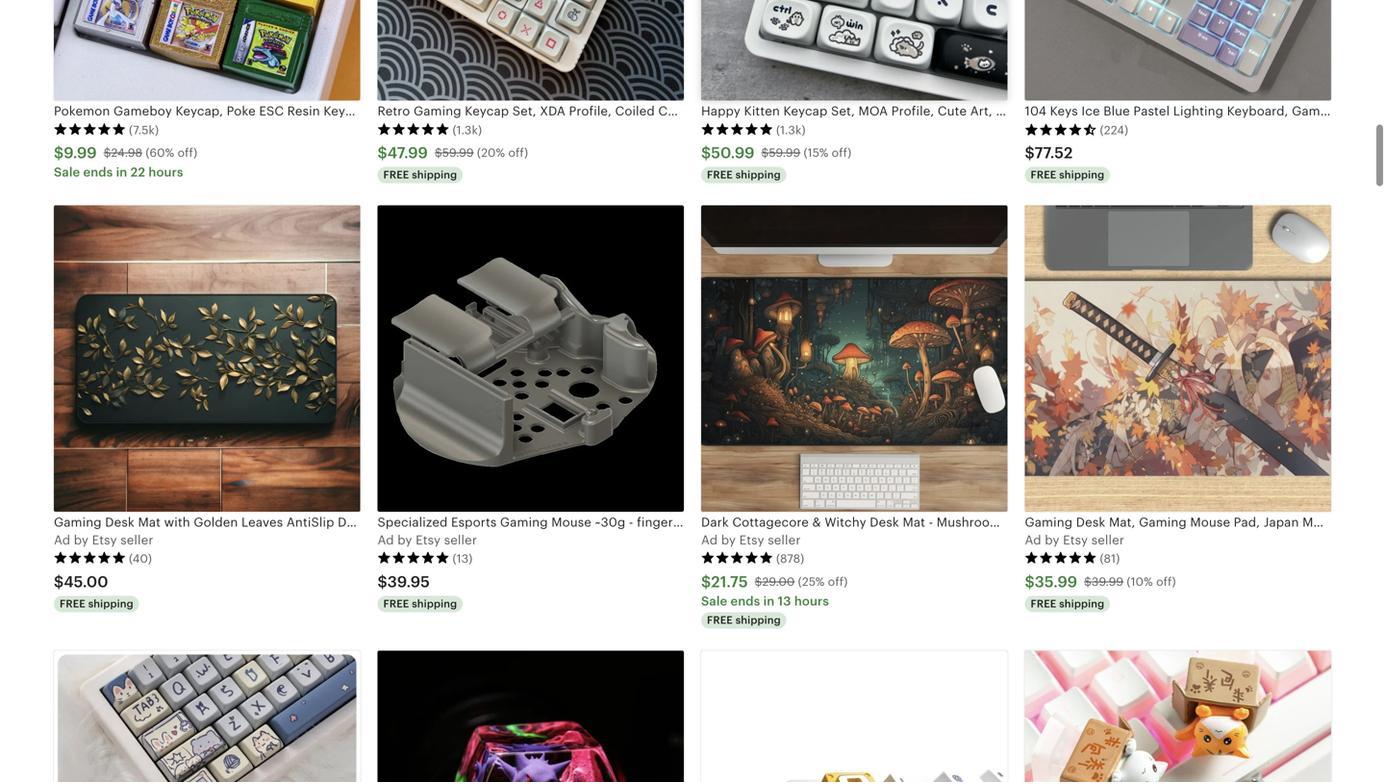 Task type: vqa. For each thing, say whether or not it's contained in the screenshot.
39.95
yes



Task type: locate. For each thing, give the bounding box(es) containing it.
b up 21.75
[[722, 533, 730, 548]]

ends
[[83, 165, 113, 180], [731, 594, 761, 609]]

seller down for
[[444, 533, 477, 548]]

d
[[62, 533, 70, 548], [386, 533, 394, 548], [710, 533, 718, 548], [1034, 533, 1042, 548]]

sale for 21.75
[[702, 594, 728, 609]]

(878)
[[777, 553, 805, 566]]

1 vertical spatial gaming
[[54, 516, 102, 530]]

sale inside $ 9.99 $ 24.98 (60% off) sale ends in 22 hours
[[54, 165, 80, 180]]

gaming desk mat with golden leaves antislip durable neoprene for gamers and professionals a d b y etsy seller
[[54, 516, 630, 548]]

off) right (20%
[[509, 146, 529, 159]]

a d b y etsy seller up (81)
[[1025, 533, 1125, 548]]

free down 77.52
[[1031, 169, 1057, 181]]

pixel
[[747, 104, 776, 119]]

4.5 out of 5 stars image
[[1025, 123, 1098, 136]]

cherry
[[833, 104, 875, 119], [1025, 104, 1066, 119]]

a d b y etsy seller up (878) in the bottom right of the page
[[702, 533, 801, 548]]

free inside $ 21.75 $ 29.00 (25% off) sale ends in 13 hours free shipping
[[707, 614, 733, 626]]

1 horizontal spatial cherry
[[1025, 104, 1066, 119]]

ends inside $ 9.99 $ 24.98 (60% off) sale ends in 22 hours
[[83, 165, 113, 180]]

shipping down 35.99
[[1060, 598, 1105, 610]]

39.99
[[1092, 576, 1124, 589]]

1 cherry from the left
[[833, 104, 875, 119]]

neoprene
[[389, 516, 449, 530]]

shipping down 13
[[736, 614, 781, 626]]

24.98
[[111, 146, 142, 159]]

(1.3k) for 50.99
[[777, 124, 806, 137]]

0 vertical spatial in
[[116, 165, 127, 180]]

1 horizontal spatial pbt,
[[997, 104, 1022, 119]]

sale
[[54, 165, 80, 180], [702, 594, 728, 609]]

2 a d b y etsy seller from the left
[[702, 533, 801, 548]]

(25%
[[799, 576, 825, 589]]

hours inside $ 9.99 $ 24.98 (60% off) sale ends in 22 hours
[[149, 165, 183, 180]]

stem
[[901, 104, 933, 119]]

ends for 21.75
[[731, 594, 761, 609]]

1 horizontal spatial ends
[[731, 594, 761, 609]]

set, left xda
[[513, 104, 537, 119]]

4 d from the left
[[1034, 533, 1042, 548]]

etsy down the desk
[[92, 533, 117, 548]]

d up 21.75
[[710, 533, 718, 548]]

off) inside $ 50.99 $ 59.99 (15% off) free shipping
[[832, 146, 852, 159]]

custom pokemon gengar keycap, pokemon keycap, artisan keycap, anime keycap, custom keycaps, ghost pokemon image
[[378, 651, 684, 782]]

0 horizontal spatial pbt,
[[805, 104, 830, 119]]

shipping down 77.52
[[1060, 169, 1105, 181]]

3 a d b y etsy seller from the left
[[1025, 533, 1125, 548]]

keycap up (15% on the top
[[784, 104, 828, 119]]

1 horizontal spatial mx
[[1070, 104, 1089, 119]]

shipping inside $ 35.99 $ 39.99 (10% off) free shipping
[[1060, 598, 1105, 610]]

etsy up 21.75
[[740, 533, 765, 548]]

etsy down neoprene
[[416, 533, 441, 548]]

45.00
[[64, 573, 108, 591]]

shipping down 45.00
[[88, 598, 134, 610]]

3 y from the left
[[729, 533, 736, 548]]

(1.3k) up (20%
[[453, 124, 482, 137]]

professionals
[[550, 516, 630, 530]]

1 horizontal spatial (1.3k)
[[777, 124, 806, 137]]

pokemon gameboy keycap, poke esc resin keycap, custom pokemon handmade keycap, pokemon character custom keycap | gift ideas image
[[54, 0, 360, 101]]

2 59.99 from the left
[[769, 146, 801, 159]]

(10%
[[1127, 576, 1154, 589]]

2 d from the left
[[386, 533, 394, 548]]

in
[[116, 165, 127, 180], [764, 594, 775, 609]]

off) inside the $ 47.99 $ 59.99 (20% off) free shipping
[[509, 146, 529, 159]]

seller up (40)
[[121, 533, 154, 548]]

free
[[384, 169, 409, 181], [707, 169, 733, 181], [1031, 169, 1057, 181], [60, 598, 86, 610], [384, 598, 409, 610], [1031, 598, 1057, 610], [707, 614, 733, 626]]

1 mx from the left
[[878, 104, 897, 119]]

seller for (13)
[[444, 533, 477, 548]]

a up $ 35.99 $ 39.99 (10% off) free shipping
[[1025, 533, 1034, 548]]

2 b from the left
[[398, 533, 406, 548]]

35.99
[[1035, 573, 1078, 591]]

pbt, up (15% on the top
[[805, 104, 830, 119]]

in inside $ 21.75 $ 29.00 (25% off) sale ends in 13 hours free shipping
[[764, 594, 775, 609]]

keycap up (20%
[[465, 104, 509, 119]]

1 a d b y etsy seller from the left
[[378, 533, 477, 548]]

mx
[[878, 104, 897, 119], [1070, 104, 1089, 119]]

104 keys ice blue pastel lighting keyboard, gaming/office keyboard, usb wired gaming keyboard, cute custom color mechanical keyboard, gift image
[[1025, 0, 1332, 101]]

off) right (25%
[[828, 576, 848, 589]]

4 a from the left
[[1025, 533, 1034, 548]]

profile,
[[569, 104, 612, 119], [892, 104, 935, 119]]

d for (878)
[[710, 533, 718, 548]]

shipping inside the $ 47.99 $ 59.99 (20% off) free shipping
[[412, 169, 457, 181]]

a d b y etsy seller for 39.95
[[378, 533, 477, 548]]

0 horizontal spatial hours
[[149, 165, 183, 180]]

shipping inside $ 77.52 free shipping
[[1060, 169, 1105, 181]]

59.99 inside the $ 47.99 $ 59.99 (20% off) free shipping
[[442, 146, 474, 159]]

a down durable
[[378, 533, 386, 548]]

1 horizontal spatial keycap
[[784, 104, 828, 119]]

in for 9.99
[[116, 165, 127, 180]]

gaming
[[414, 104, 462, 119], [54, 516, 102, 530]]

y
[[82, 533, 89, 548], [406, 533, 412, 548], [729, 533, 736, 548], [1053, 533, 1060, 548]]

set, left "moa" at the right of the page
[[832, 104, 856, 119]]

3 b from the left
[[722, 533, 730, 548]]

1 horizontal spatial set,
[[832, 104, 856, 119]]

5 out of 5 stars image up 47.99
[[378, 123, 450, 136]]

1 horizontal spatial 59.99
[[769, 146, 801, 159]]

sale down 21.75
[[702, 594, 728, 609]]

0 horizontal spatial sale
[[54, 165, 80, 180]]

1 vertical spatial sale
[[702, 594, 728, 609]]

off) right (15% on the top
[[832, 146, 852, 159]]

1 y from the left
[[82, 533, 89, 548]]

set,
[[513, 104, 537, 119], [832, 104, 856, 119]]

ends down 21.75
[[731, 594, 761, 609]]

b down neoprene
[[398, 533, 406, 548]]

etsy up 35.99
[[1064, 533, 1089, 548]]

1 vertical spatial in
[[764, 594, 775, 609]]

1 profile, from the left
[[569, 104, 612, 119]]

1 horizontal spatial sale
[[702, 594, 728, 609]]

free inside $ 39.95 free shipping
[[384, 598, 409, 610]]

set, for 47.99
[[513, 104, 537, 119]]

0 horizontal spatial art,
[[779, 104, 801, 119]]

profile, right xda
[[569, 104, 612, 119]]

antislip
[[287, 516, 334, 530]]

sale inside $ 21.75 $ 29.00 (25% off) sale ends in 13 hours free shipping
[[702, 594, 728, 609]]

ends down 9.99
[[83, 165, 113, 180]]

in inside $ 9.99 $ 24.98 (60% off) sale ends in 22 hours
[[116, 165, 127, 180]]

0 horizontal spatial keycap
[[465, 104, 509, 119]]

2 a from the left
[[378, 533, 386, 548]]

2 (1.3k) from the left
[[777, 124, 806, 137]]

59.99 left (20%
[[442, 146, 474, 159]]

d inside gaming desk mat with golden leaves antislip durable neoprene for gamers and professionals a d b y etsy seller
[[62, 533, 70, 548]]

a for (81)
[[1025, 533, 1034, 548]]

profile, left cute
[[892, 104, 935, 119]]

for
[[452, 516, 469, 530]]

b for (878)
[[722, 533, 730, 548]]

$ 9.99 $ 24.98 (60% off) sale ends in 22 hours
[[54, 144, 198, 180]]

free inside $ 77.52 free shipping
[[1031, 169, 1057, 181]]

2 pbt, from the left
[[997, 104, 1022, 119]]

shipping inside $ 50.99 $ 59.99 (15% off) free shipping
[[736, 169, 781, 181]]

cherry up 4.5 out of 5 stars image
[[1025, 104, 1066, 119]]

1 vertical spatial hours
[[795, 594, 830, 609]]

gaming inside gaming desk mat with golden leaves antislip durable neoprene for gamers and professionals a d b y etsy seller
[[54, 516, 102, 530]]

off) right (60%
[[178, 146, 198, 159]]

etsy
[[92, 533, 117, 548], [416, 533, 441, 548], [740, 533, 765, 548], [1064, 533, 1089, 548]]

shipping down 50.99
[[736, 169, 781, 181]]

47.99
[[388, 144, 428, 162]]

4 b from the left
[[1045, 533, 1054, 548]]

1 b from the left
[[74, 533, 82, 548]]

shipping down 39.95
[[412, 598, 457, 610]]

d up 45.00
[[62, 533, 70, 548]]

0 vertical spatial gaming
[[414, 104, 462, 119]]

0 horizontal spatial 59.99
[[442, 146, 474, 159]]

hours down (60%
[[149, 165, 183, 180]]

5 out of 5 stars image up 9.99
[[54, 123, 126, 136]]

1 horizontal spatial hours
[[795, 594, 830, 609]]

1 art, from the left
[[779, 104, 801, 119]]

free down 21.75
[[707, 614, 733, 626]]

y down neoprene
[[406, 533, 412, 548]]

seller up (81)
[[1092, 533, 1125, 548]]

1 horizontal spatial profile,
[[892, 104, 935, 119]]

2 seller from the left
[[444, 533, 477, 548]]

a up the $ 45.00 free shipping
[[54, 533, 63, 548]]

0 horizontal spatial ends
[[83, 165, 113, 180]]

2 keycap from the left
[[784, 104, 828, 119]]

free down 50.99
[[707, 169, 733, 181]]

1 etsy from the left
[[92, 533, 117, 548]]

shipping inside $ 21.75 $ 29.00 (25% off) sale ends in 13 hours free shipping
[[736, 614, 781, 626]]

free down 45.00
[[60, 598, 86, 610]]

retro
[[378, 104, 410, 119]]

free down 39.95
[[384, 598, 409, 610]]

(60%
[[146, 146, 174, 159]]

59.99 inside $ 50.99 $ 59.99 (15% off) free shipping
[[769, 146, 801, 159]]

free down 35.99
[[1031, 598, 1057, 610]]

3 etsy from the left
[[740, 533, 765, 548]]

off) inside $ 9.99 $ 24.98 (60% off) sale ends in 22 hours
[[178, 146, 198, 159]]

cherry down happy kitten keycap set, moa profile, cute art, pbt, cherry mx stem, dye-sub legends image in the right top of the page
[[833, 104, 875, 119]]

in left 13
[[764, 594, 775, 609]]

(1.3k) up (15% on the top
[[777, 124, 806, 137]]

59.99 left (15% on the top
[[769, 146, 801, 159]]

hours
[[149, 165, 183, 180], [795, 594, 830, 609]]

5 out of 5 stars image up 39.95
[[378, 552, 450, 565]]

a d b y etsy seller
[[378, 533, 477, 548], [702, 533, 801, 548], [1025, 533, 1125, 548]]

a d b y etsy seller down neoprene
[[378, 533, 477, 548]]

y up 45.00
[[82, 533, 89, 548]]

hours for 9.99
[[149, 165, 183, 180]]

keycap
[[465, 104, 509, 119], [784, 104, 828, 119]]

0 vertical spatial hours
[[149, 165, 183, 180]]

in left 22
[[116, 165, 127, 180]]

0 horizontal spatial (1.3k)
[[453, 124, 482, 137]]

in for 21.75
[[764, 594, 775, 609]]

1 set, from the left
[[513, 104, 537, 119]]

y up 21.75
[[729, 533, 736, 548]]

sale down 9.99
[[54, 165, 80, 180]]

0 horizontal spatial cherry
[[833, 104, 875, 119]]

shipping
[[412, 169, 457, 181], [736, 169, 781, 181], [1060, 169, 1105, 181], [88, 598, 134, 610], [412, 598, 457, 610], [1060, 598, 1105, 610], [736, 614, 781, 626]]

leaves
[[242, 516, 283, 530]]

xda
[[540, 104, 566, 119]]

3 a from the left
[[702, 533, 710, 548]]

0 horizontal spatial mx
[[878, 104, 897, 119]]

stem,
[[1093, 104, 1128, 119]]

pbt,
[[805, 104, 830, 119], [997, 104, 1022, 119]]

3 seller from the left
[[768, 533, 801, 548]]

art,
[[779, 104, 801, 119], [971, 104, 993, 119]]

shipping down 47.99
[[412, 169, 457, 181]]

cute cat keycaps, backlit kitty keycap , kitty resin artisan keycap for mechanical keyboard, kitten in box keycap, cute kitty keycap, gifts image
[[1025, 651, 1332, 782]]

1 59.99 from the left
[[442, 146, 474, 159]]

option,
[[698, 104, 744, 119]]

etsy for (13)
[[416, 533, 441, 548]]

$
[[54, 144, 64, 162], [378, 144, 388, 162], [702, 144, 712, 162], [1025, 144, 1035, 162], [104, 146, 111, 159], [435, 146, 442, 159], [762, 146, 769, 159], [54, 573, 64, 591], [378, 573, 388, 591], [702, 573, 712, 591], [1025, 573, 1035, 591], [755, 576, 763, 589], [1085, 576, 1092, 589]]

y for (878)
[[729, 533, 736, 548]]

and
[[523, 516, 546, 530]]

1 horizontal spatial in
[[764, 594, 775, 609]]

b up 45.00
[[74, 533, 82, 548]]

art, right pixel
[[779, 104, 801, 119]]

1 (1.3k) from the left
[[453, 124, 482, 137]]

seller
[[121, 533, 154, 548], [444, 533, 477, 548], [768, 533, 801, 548], [1092, 533, 1125, 548]]

a up $ 21.75 $ 29.00 (25% off) sale ends in 13 hours free shipping
[[702, 533, 710, 548]]

profile, for 50.99
[[892, 104, 935, 119]]

2 horizontal spatial a d b y etsy seller
[[1025, 533, 1125, 548]]

2 y from the left
[[406, 533, 412, 548]]

3 d from the left
[[710, 533, 718, 548]]

sale for 9.99
[[54, 165, 80, 180]]

4 y from the left
[[1053, 533, 1060, 548]]

2 profile, from the left
[[892, 104, 935, 119]]

gaming left the desk
[[54, 516, 102, 530]]

etsy for (81)
[[1064, 533, 1089, 548]]

2 set, from the left
[[832, 104, 856, 119]]

(40)
[[129, 553, 152, 566]]

seller for (81)
[[1092, 533, 1125, 548]]

hours inside $ 21.75 $ 29.00 (25% off) sale ends in 13 hours free shipping
[[795, 594, 830, 609]]

29.00
[[763, 576, 795, 589]]

2 etsy from the left
[[416, 533, 441, 548]]

0 horizontal spatial in
[[116, 165, 127, 180]]

$ 45.00 free shipping
[[54, 573, 134, 610]]

0 horizontal spatial a d b y etsy seller
[[378, 533, 477, 548]]

39.95
[[388, 573, 430, 591]]

free inside $ 35.99 $ 39.99 (10% off) free shipping
[[1031, 598, 1057, 610]]

4 seller from the left
[[1092, 533, 1125, 548]]

legends
[[1187, 104, 1238, 119]]

b for (13)
[[398, 533, 406, 548]]

0 horizontal spatial gaming
[[54, 516, 102, 530]]

mystery box metal keycap for mechanical keyboards image
[[702, 651, 1008, 782]]

1 horizontal spatial art,
[[971, 104, 993, 119]]

set, for 50.99
[[832, 104, 856, 119]]

hours down (25%
[[795, 594, 830, 609]]

y up 35.99
[[1053, 533, 1060, 548]]

0 horizontal spatial profile,
[[569, 104, 612, 119]]

a
[[54, 533, 63, 548], [378, 533, 386, 548], [702, 533, 710, 548], [1025, 533, 1034, 548]]

1 vertical spatial ends
[[731, 594, 761, 609]]

free down 47.99
[[384, 169, 409, 181]]

5 out of 5 stars image up 50.99
[[702, 123, 774, 136]]

0 vertical spatial sale
[[54, 165, 80, 180]]

mx up 4.5 out of 5 stars image
[[1070, 104, 1089, 119]]

mx left stem
[[878, 104, 897, 119]]

$ inside $ 77.52 free shipping
[[1025, 144, 1035, 162]]

0 vertical spatial ends
[[83, 165, 113, 180]]

d up 35.99
[[1034, 533, 1042, 548]]

happy kitten keycap set, moa profile, cute art, pbt, cherry mx stem, dye-sub legends
[[702, 104, 1238, 119]]

pbt, right cute
[[997, 104, 1022, 119]]

5 out of 5 stars image
[[54, 123, 126, 136], [378, 123, 450, 136], [702, 123, 774, 136], [54, 552, 126, 565], [378, 552, 450, 565], [702, 552, 774, 565], [1025, 552, 1098, 565]]

y for (13)
[[406, 533, 412, 548]]

y for (81)
[[1053, 533, 1060, 548]]

1 pbt, from the left
[[805, 104, 830, 119]]

13
[[778, 594, 792, 609]]

1 d from the left
[[62, 533, 70, 548]]

1 keycap from the left
[[465, 104, 509, 119]]

off) right (10%
[[1157, 576, 1177, 589]]

off)
[[178, 146, 198, 159], [509, 146, 529, 159], [832, 146, 852, 159], [828, 576, 848, 589], [1157, 576, 1177, 589]]

(13)
[[453, 553, 473, 566]]

1 seller from the left
[[121, 533, 154, 548]]

1 horizontal spatial a d b y etsy seller
[[702, 533, 801, 548]]

art, right cute
[[971, 104, 993, 119]]

5 out of 5 stars image up 35.99
[[1025, 552, 1098, 565]]

dark cottagecore & witchy desk mat - mushroom forest, extended mousepad, aesthetic night scenery, gaming, high-quality fantasy mouse pad image
[[702, 206, 1008, 512]]

4 etsy from the left
[[1064, 533, 1089, 548]]

(20%
[[477, 146, 505, 159]]

seller up (878) in the bottom right of the page
[[768, 533, 801, 548]]

0 horizontal spatial set,
[[513, 104, 537, 119]]

5 out of 5 stars image up 45.00
[[54, 552, 126, 565]]

59.99
[[442, 146, 474, 159], [769, 146, 801, 159]]

(15%
[[804, 146, 829, 159]]

(1.3k)
[[453, 124, 482, 137], [777, 124, 806, 137]]

etsy for (878)
[[740, 533, 765, 548]]

b up 35.99
[[1045, 533, 1054, 548]]

profile, for 47.99
[[569, 104, 612, 119]]

d down neoprene
[[386, 533, 394, 548]]

b
[[74, 533, 82, 548], [398, 533, 406, 548], [722, 533, 730, 548], [1045, 533, 1054, 548]]

gaming right retro
[[414, 104, 462, 119]]

ends inside $ 21.75 $ 29.00 (25% off) sale ends in 13 hours free shipping
[[731, 594, 761, 609]]

1 a from the left
[[54, 533, 63, 548]]



Task type: describe. For each thing, give the bounding box(es) containing it.
d for (81)
[[1034, 533, 1042, 548]]

happy kitten keycap set, moa profile, cute art, pbt, cherry mx stem, dye-sub legends image
[[702, 0, 1008, 101]]

$ 35.99 $ 39.99 (10% off) free shipping
[[1025, 573, 1177, 610]]

off) inside $ 21.75 $ 29.00 (25% off) sale ends in 13 hours free shipping
[[828, 576, 848, 589]]

free inside the $ 47.99 $ 59.99 (20% off) free shipping
[[384, 169, 409, 181]]

mat
[[138, 516, 161, 530]]

cute
[[938, 104, 967, 119]]

$ 77.52 free shipping
[[1025, 144, 1105, 181]]

keycap for 50.99
[[784, 104, 828, 119]]

seller inside gaming desk mat with golden leaves antislip durable neoprene for gamers and professionals a d b y etsy seller
[[121, 533, 154, 548]]

sub
[[1159, 104, 1183, 119]]

dye-
[[1132, 104, 1159, 119]]

5 out of 5 stars image up 21.75
[[702, 552, 774, 565]]

$ 50.99 $ 59.99 (15% off) free shipping
[[702, 144, 852, 181]]

desk
[[105, 516, 135, 530]]

durable
[[338, 516, 385, 530]]

gaming desk mat with golden leaves antislip durable neoprene for gamers and professionals image
[[54, 206, 360, 512]]

a for (13)
[[378, 533, 386, 548]]

off) for 9.99
[[178, 146, 198, 159]]

shipping inside $ 39.95 free shipping
[[412, 598, 457, 610]]

ends for 9.99
[[83, 165, 113, 180]]

59.99 for 50.99
[[769, 146, 801, 159]]

a for (878)
[[702, 533, 710, 548]]

seller for (878)
[[768, 533, 801, 548]]

retro gaming keycap set, xda profile, coiled cable option, pixel art, pbt, cherry mx stem image
[[378, 0, 684, 101]]

keycap for 47.99
[[465, 104, 509, 119]]

off) inside $ 35.99 $ 39.99 (10% off) free shipping
[[1157, 576, 1177, 589]]

2 cherry from the left
[[1025, 104, 1066, 119]]

50.99
[[712, 144, 755, 162]]

golden
[[194, 516, 238, 530]]

2 mx from the left
[[1070, 104, 1089, 119]]

77.52
[[1035, 144, 1073, 162]]

(224)
[[1101, 124, 1129, 137]]

gamers
[[473, 516, 520, 530]]

2 art, from the left
[[971, 104, 993, 119]]

off) for 50.99
[[832, 146, 852, 159]]

$ 47.99 $ 59.99 (20% off) free shipping
[[378, 144, 529, 181]]

cable
[[659, 104, 694, 119]]

free inside $ 50.99 $ 59.99 (15% off) free shipping
[[707, 169, 733, 181]]

gaming desk mat, gaming mouse pad, japan mouse pad, japanese desk mat, desk accessories, gaming desk pad image
[[1025, 206, 1332, 512]]

$ inside $ 39.95 free shipping
[[378, 573, 388, 591]]

moa
[[859, 104, 889, 119]]

retro gaming keycap set, xda profile, coiled cable option, pixel art, pbt, cherry mx stem
[[378, 104, 933, 119]]

y inside gaming desk mat with golden leaves antislip durable neoprene for gamers and professionals a d b y etsy seller
[[82, 533, 89, 548]]

hours for 21.75
[[795, 594, 830, 609]]

$ 21.75 $ 29.00 (25% off) sale ends in 13 hours free shipping
[[702, 573, 848, 626]]

shipping inside the $ 45.00 free shipping
[[88, 598, 134, 610]]

etsy inside gaming desk mat with golden leaves antislip durable neoprene for gamers and professionals a d b y etsy seller
[[92, 533, 117, 548]]

coiled
[[616, 104, 655, 119]]

b for (81)
[[1045, 533, 1054, 548]]

a inside gaming desk mat with golden leaves antislip durable neoprene for gamers and professionals a d b y etsy seller
[[54, 533, 63, 548]]

22
[[131, 165, 145, 180]]

$ inside the $ 45.00 free shipping
[[54, 573, 64, 591]]

a d b y etsy seller for 35.99
[[1025, 533, 1125, 548]]

d for (13)
[[386, 533, 394, 548]]

with
[[164, 516, 190, 530]]

b inside gaming desk mat with golden leaves antislip durable neoprene for gamers and professionals a d b y etsy seller
[[74, 533, 82, 548]]

(1.3k) for 47.99
[[453, 124, 482, 137]]

9.99
[[64, 144, 97, 162]]

kitten
[[744, 104, 780, 119]]

$ 39.95 free shipping
[[378, 573, 457, 610]]

59.99 for 47.99
[[442, 146, 474, 159]]

(7.5k)
[[129, 124, 159, 137]]

happy
[[702, 104, 741, 119]]

1 horizontal spatial gaming
[[414, 104, 462, 119]]

free inside the $ 45.00 free shipping
[[60, 598, 86, 610]]

off) for 47.99
[[509, 146, 529, 159]]

21.75
[[712, 573, 748, 591]]

animal keycap set | pbt keycap set | cherry mx keycap | tech accessories | cute keycap | custom keycaps |artisan keycap| mechanical keyboard image
[[54, 651, 360, 782]]

specialized esports gaming mouse ~30g - fingertip grip (for razer viper v2 pro) - mod kit or fully assembled mouse image
[[378, 206, 684, 512]]

(81)
[[1101, 553, 1121, 566]]



